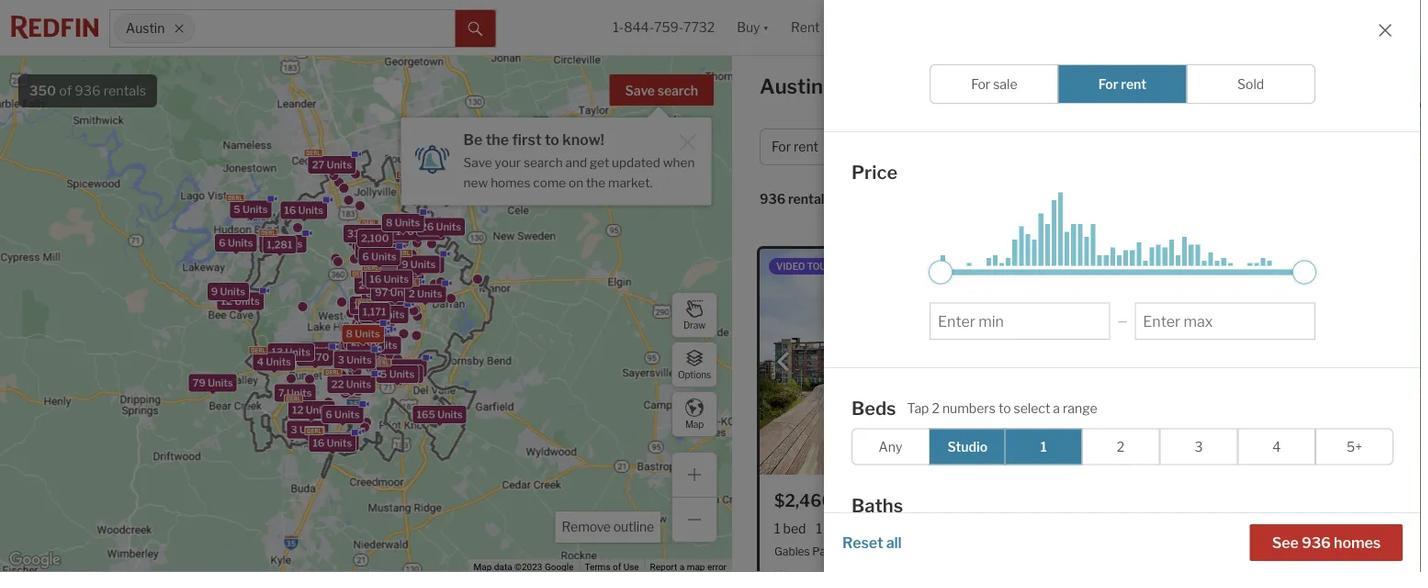 Task type: describe. For each thing, give the bounding box(es) containing it.
outline
[[613, 519, 654, 535]]

your
[[495, 155, 521, 170]]

11
[[368, 229, 378, 241]]

for rent inside checkbox
[[1098, 76, 1147, 91]]

176 units
[[396, 225, 441, 237]]

2 horizontal spatial 12 units
[[354, 299, 393, 311]]

15 units
[[263, 238, 303, 250]]

map region
[[0, 0, 846, 572]]

beds
[[852, 397, 896, 419]]

1 horizontal spatial 5
[[380, 368, 387, 380]]

range
[[1063, 400, 1097, 416]]

for inside button
[[772, 139, 791, 155]]

165
[[417, 409, 435, 421]]

tap 2 numbers to select a range
[[907, 400, 1097, 416]]

5+
[[1347, 439, 1362, 454]]

7732
[[683, 20, 715, 35]]

map
[[685, 419, 704, 430]]

90
[[314, 436, 327, 448]]

22
[[331, 378, 344, 390]]

9 left 97
[[366, 290, 372, 302]]

1 horizontal spatial 3 units
[[338, 354, 372, 366]]

numbers
[[942, 400, 996, 416]]

options button
[[671, 342, 717, 388]]

78704
[[1350, 544, 1386, 558]]

3d & video tour
[[1148, 261, 1229, 272]]

apartments
[[827, 74, 944, 99]]

1 vertical spatial 5 units
[[380, 368, 415, 380]]

111
[[865, 544, 880, 558]]

3 inside checkbox
[[1194, 439, 1203, 454]]

| for | 111 sandra muraida way, austin, tx 78703
[[859, 544, 862, 558]]

save search
[[625, 83, 698, 99]]

7
[[278, 387, 284, 399]]

&
[[1163, 261, 1170, 272]]

first
[[512, 130, 542, 148]]

2.5+ radio
[[1160, 525, 1238, 562]]

5+ checkbox
[[1316, 428, 1393, 465]]

79 units
[[193, 377, 233, 389]]

1 vertical spatial 8
[[346, 328, 353, 340]]

save for save search
[[625, 83, 655, 99]]

1-
[[613, 20, 624, 35]]

4 checkbox
[[1238, 428, 1316, 465]]

come
[[533, 175, 566, 190]]

623-849 sq ft
[[1207, 521, 1291, 536]]

park
[[812, 544, 836, 558]]

gables
[[774, 544, 810, 558]]

35 units
[[359, 244, 400, 256]]

studio
[[948, 439, 987, 454]]

0 horizontal spatial 12
[[221, 295, 232, 307]]

favorite button image
[[1352, 490, 1376, 513]]

29
[[379, 268, 393, 280]]

1 vertical spatial 8 units
[[346, 328, 380, 340]]

rent
[[980, 74, 1027, 99]]

see 936 homes button
[[1250, 525, 1403, 561]]

springs
[[1235, 544, 1274, 558]]

to for know!
[[545, 130, 559, 148]]

next button image
[[1033, 353, 1052, 371]]

3+
[[1269, 536, 1285, 551]]

9 up 79 units
[[211, 286, 218, 298]]

1 vertical spatial 21 units
[[381, 368, 419, 380]]

4+
[[1347, 536, 1362, 551]]

for rent button
[[760, 129, 854, 165]]

844-
[[624, 20, 654, 35]]

baths
[[852, 494, 903, 516]]

97 units
[[375, 287, 415, 298]]

reset
[[842, 534, 883, 552]]

2,754
[[394, 362, 423, 374]]

29 units
[[379, 268, 420, 280]]

For rent checkbox
[[1058, 64, 1187, 103]]

submit search image
[[468, 22, 483, 36]]

4+ radio
[[1316, 525, 1393, 562]]

1 bed
[[774, 521, 806, 536]]

1 for 1 bath
[[816, 521, 822, 536]]

0 vertical spatial 3
[[338, 354, 344, 366]]

austin, for rd,
[[1295, 544, 1331, 558]]

$2,200+ /mo
[[1099, 491, 1201, 511]]

3d
[[1148, 261, 1161, 272]]

bath
[[825, 521, 852, 536]]

updated
[[612, 155, 660, 170]]

austin for austin
[[126, 21, 165, 36]]

Enter min text field
[[938, 312, 1102, 330]]

26
[[421, 221, 434, 233]]

for rent inside button
[[772, 139, 818, 155]]

and
[[565, 155, 587, 170]]

$2,460+ /mo
[[774, 491, 877, 511]]

1 horizontal spatial 21
[[402, 259, 413, 271]]

43 units
[[367, 272, 407, 283]]

33 units
[[347, 228, 388, 240]]

for for for rent checkbox
[[1098, 76, 1118, 91]]

0 horizontal spatial 27 units
[[312, 159, 352, 171]]

for sale
[[971, 76, 1017, 91]]

1 horizontal spatial 6 units
[[325, 409, 360, 421]]

austin, for way,
[[992, 544, 1028, 558]]

13 units
[[271, 346, 310, 358]]

0 vertical spatial 8 units
[[386, 217, 420, 229]]

759-
[[654, 20, 683, 35]]

936 inside button
[[1302, 534, 1331, 552]]

of
[[59, 83, 72, 99]]

0 horizontal spatial 3
[[291, 424, 297, 436]]

9 right 29
[[401, 258, 408, 270]]

Any checkbox
[[852, 428, 929, 465]]

remove
[[562, 519, 611, 535]]

16 units up 97 units
[[370, 273, 409, 285]]

11 units
[[368, 229, 405, 241]]

1 checkbox
[[1005, 428, 1083, 465]]

0 horizontal spatial 6
[[219, 237, 226, 249]]

austin for austin apartments for rent
[[760, 74, 823, 99]]

/mo for $2,460+ /mo
[[846, 491, 877, 511]]

be
[[463, 130, 483, 148]]

90 units
[[314, 436, 355, 448]]

0 vertical spatial 6 units
[[219, 237, 253, 249]]

price
[[852, 161, 898, 183]]

1 for 1
[[1040, 439, 1047, 454]]

photo of 214 barton springs rd, austin, tx 78704 image
[[1084, 249, 1391, 475]]

for for for sale checkbox
[[971, 76, 990, 91]]

1 video from the left
[[776, 261, 805, 272]]

43
[[367, 272, 380, 283]]

2,400
[[351, 336, 380, 348]]

1 horizontal spatial 12 units
[[292, 404, 331, 416]]

1 horizontal spatial 6
[[325, 409, 332, 421]]

remove outline
[[562, 519, 654, 535]]

4 for 4 units
[[257, 356, 264, 368]]

ft for $2,200+ /mo
[[1281, 521, 1291, 536]]

26 units
[[421, 221, 461, 233]]

previous button image
[[774, 353, 793, 371]]

13
[[271, 346, 283, 358]]

2 for 2 units
[[409, 288, 415, 300]]

google image
[[5, 548, 65, 572]]

214
[[1176, 544, 1195, 558]]

0 horizontal spatial 5 units
[[234, 204, 268, 215]]

on
[[569, 175, 583, 190]]

any for 4
[[879, 439, 902, 454]]

2 horizontal spatial 6
[[362, 251, 369, 263]]

| 111 sandra muraida way, austin, tx 78703
[[859, 544, 1083, 558]]

for
[[948, 74, 976, 99]]

16 units down 34 units
[[358, 340, 397, 352]]

Sold checkbox
[[1186, 64, 1315, 103]]

35
[[359, 244, 373, 256]]

see
[[1272, 534, 1299, 552]]

2 checkbox
[[1082, 428, 1160, 465]]

0 horizontal spatial rentals
[[103, 83, 146, 99]]

sq for $2,200+ /mo
[[1264, 521, 1279, 536]]

reset all
[[842, 534, 902, 552]]

849
[[1236, 521, 1262, 536]]

1 horizontal spatial 27
[[358, 279, 371, 291]]

1 horizontal spatial 27 units
[[358, 279, 398, 291]]

1.5+ radio
[[1005, 525, 1083, 562]]

0 vertical spatial the
[[486, 130, 509, 148]]

Any radio
[[852, 525, 929, 562]]

deal
[[1100, 261, 1126, 272]]

4 for 4
[[1272, 439, 1281, 454]]



Task type: locate. For each thing, give the bounding box(es) containing it.
1 vertical spatial 5
[[380, 368, 387, 380]]

1
[[1040, 439, 1047, 454], [774, 521, 780, 536], [816, 521, 822, 536]]

1 vertical spatial homes
[[1334, 534, 1381, 552]]

0 vertical spatial save
[[625, 83, 655, 99]]

favorite button checkbox
[[1028, 490, 1052, 513], [1352, 490, 1376, 513]]

tx for 78703
[[1030, 544, 1045, 558]]

draw
[[683, 320, 705, 331]]

18
[[404, 181, 416, 192]]

2 tour from the left
[[1203, 261, 1229, 272]]

1 vertical spatial 21
[[381, 368, 392, 380]]

2 inside map region
[[409, 288, 415, 300]]

0 horizontal spatial 5
[[234, 204, 240, 215]]

rentals down for rent button
[[788, 191, 831, 207]]

reset all button
[[842, 525, 902, 561]]

0 vertical spatial 6
[[219, 237, 226, 249]]

favorite button image
[[1028, 490, 1052, 513]]

option group containing for sale
[[930, 64, 1315, 103]]

Studio checkbox
[[929, 428, 1006, 465]]

video tour
[[776, 261, 833, 272]]

6 up 90 units
[[325, 409, 332, 421]]

0 vertical spatial option group
[[930, 64, 1315, 103]]

2 horizontal spatial 6 units
[[362, 251, 397, 263]]

photo of 111 sandra muraida way, austin, tx 78703 image
[[760, 249, 1066, 475]]

0 horizontal spatial austin
[[126, 21, 165, 36]]

1 horizontal spatial 3
[[338, 354, 344, 366]]

1 /mo from the left
[[846, 491, 877, 511]]

0 horizontal spatial favorite button checkbox
[[1028, 490, 1052, 513]]

0 horizontal spatial for
[[772, 139, 791, 155]]

0 vertical spatial 2
[[409, 288, 415, 300]]

0 horizontal spatial austin,
[[992, 544, 1028, 558]]

2 inside option
[[1117, 439, 1125, 454]]

market.
[[608, 175, 652, 190]]

0 horizontal spatial 12 units
[[221, 295, 260, 307]]

0 horizontal spatial 1
[[774, 521, 780, 536]]

0 vertical spatial 21 units
[[402, 259, 440, 271]]

1 vertical spatial any
[[879, 536, 902, 551]]

936 right see in the right of the page
[[1302, 534, 1331, 552]]

1 horizontal spatial homes
[[1334, 534, 1381, 552]]

350
[[29, 83, 56, 99]]

search down 759-
[[657, 83, 698, 99]]

1 horizontal spatial favorite button checkbox
[[1352, 490, 1376, 513]]

4
[[257, 356, 264, 368], [1272, 439, 1281, 454]]

6 units left 15
[[219, 237, 253, 249]]

2 vertical spatial option group
[[852, 525, 1393, 562]]

1-844-759-7732 link
[[613, 20, 715, 35]]

16 units up 15 units on the left top
[[284, 204, 323, 216]]

907
[[892, 521, 918, 536]]

2+ radio
[[1083, 525, 1160, 562]]

78703
[[1047, 544, 1083, 558]]

2 video from the left
[[1172, 261, 1201, 272]]

1 vertical spatial 27 units
[[358, 279, 398, 291]]

0 vertical spatial 936
[[75, 83, 101, 99]]

austin apartments for rent
[[760, 74, 1027, 99]]

1 favorite button checkbox from the left
[[1028, 490, 1052, 513]]

favorite button checkbox up 4+ radio
[[1352, 490, 1376, 513]]

6 units up 29
[[362, 251, 397, 263]]

select
[[1014, 400, 1050, 416]]

2 horizontal spatial 3
[[1194, 439, 1203, 454]]

4 units
[[257, 356, 291, 368]]

0 horizontal spatial tx
[[1030, 544, 1045, 558]]

4 inside map region
[[257, 356, 264, 368]]

0 vertical spatial austin
[[126, 21, 165, 36]]

the inside save your search and get updated when new homes come on the market.
[[586, 175, 605, 190]]

favorite button checkbox for $2,200+ /mo
[[1352, 490, 1376, 513]]

austin up for rent button
[[760, 74, 823, 99]]

12 units down 7 units
[[292, 404, 331, 416]]

2 sq from the left
[[1264, 521, 1279, 536]]

1 horizontal spatial 2
[[932, 400, 940, 416]]

any for 3+
[[879, 536, 902, 551]]

maximum price slider
[[1292, 260, 1316, 284]]

1 horizontal spatial austin
[[760, 74, 823, 99]]

2 vertical spatial 6 units
[[325, 409, 360, 421]]

12 units down 97
[[354, 299, 393, 311]]

/mo for $2,200+ /mo
[[1170, 491, 1201, 511]]

any
[[879, 439, 902, 454], [879, 536, 902, 551]]

tx left the 78703
[[1030, 544, 1045, 558]]

2 austin, from the left
[[1295, 544, 1331, 558]]

1 horizontal spatial ft
[[1281, 521, 1291, 536]]

1 vertical spatial 27
[[358, 279, 371, 291]]

1 horizontal spatial rentals
[[788, 191, 831, 207]]

5 units up 15
[[234, 204, 268, 215]]

tx for 78704
[[1333, 544, 1348, 558]]

0 horizontal spatial /mo
[[846, 491, 877, 511]]

0 vertical spatial 21
[[402, 259, 413, 271]]

1 horizontal spatial /mo
[[1170, 491, 1201, 511]]

2 /mo from the left
[[1170, 491, 1201, 511]]

1 | from the left
[[859, 544, 862, 558]]

sq right 907
[[920, 521, 935, 536]]

5
[[234, 204, 240, 215], [380, 368, 387, 380]]

1 down select at the bottom right of the page
[[1040, 439, 1047, 454]]

save down '844-'
[[625, 83, 655, 99]]

to right first at the left top of the page
[[545, 130, 559, 148]]

1 horizontal spatial video
[[1172, 261, 1201, 272]]

0 vertical spatial rentals
[[103, 83, 146, 99]]

save for save your search and get updated when new homes come on the market.
[[463, 155, 492, 170]]

1,281
[[267, 239, 292, 251]]

save your search and get updated when new homes come on the market.
[[463, 155, 695, 190]]

8 units up 11 units
[[386, 217, 420, 229]]

| 214 barton springs rd, austin, tx 78704
[[1171, 544, 1386, 558]]

21 units down 14 units
[[381, 368, 419, 380]]

1 horizontal spatial tx
[[1333, 544, 1348, 558]]

936 rentals
[[760, 191, 831, 207]]

save search button
[[610, 74, 714, 106]]

None search field
[[195, 10, 455, 47]]

2 for 2
[[1117, 439, 1125, 454]]

1 horizontal spatial for
[[971, 76, 990, 91]]

1 vertical spatial 3
[[291, 424, 297, 436]]

1 horizontal spatial 8
[[386, 217, 393, 229]]

| left 111
[[859, 544, 862, 558]]

homes inside save your search and get updated when new homes come on the market.
[[491, 175, 530, 190]]

3 left 90
[[291, 424, 297, 436]]

1 for 1 bed
[[774, 521, 780, 536]]

sq right 849 at the right bottom of page
[[1264, 521, 1279, 536]]

favorite button checkbox up 1.5+ radio
[[1028, 490, 1052, 513]]

minimum price slider
[[929, 260, 953, 284]]

remove austin image
[[173, 23, 185, 34]]

4 left 13
[[257, 356, 264, 368]]

3 checkbox
[[1160, 428, 1238, 465]]

draw button
[[671, 292, 717, 338]]

0 horizontal spatial 8
[[346, 328, 353, 340]]

austin
[[126, 21, 165, 36], [760, 74, 823, 99]]

rentals right the of
[[103, 83, 146, 99]]

tx left 78704
[[1333, 544, 1348, 558]]

1 vertical spatial 6 units
[[362, 251, 397, 263]]

/mo up "2.5+" radio
[[1170, 491, 1201, 511]]

1 vertical spatial 3 units
[[291, 424, 325, 436]]

1 left bed
[[774, 521, 780, 536]]

3 units down '14'
[[338, 354, 372, 366]]

2 horizontal spatial 12
[[354, 299, 365, 311]]

1 any from the top
[[879, 439, 902, 454]]

176
[[396, 225, 414, 237]]

3 units down 7 units
[[291, 424, 325, 436]]

14
[[348, 334, 359, 346]]

0 horizontal spatial ft
[[937, 521, 947, 536]]

1 horizontal spatial 1
[[816, 521, 822, 536]]

favorite button checkbox for $2,460+ /mo
[[1028, 490, 1052, 513]]

| left 214 at right
[[1171, 544, 1173, 558]]

0 vertical spatial to
[[545, 130, 559, 148]]

4 inside option
[[1272, 439, 1281, 454]]

9 right 13
[[303, 345, 309, 357]]

ft up rd,
[[1281, 521, 1291, 536]]

any inside radio
[[879, 536, 902, 551]]

sale
[[993, 76, 1017, 91]]

save inside save your search and get updated when new homes come on the market.
[[463, 155, 492, 170]]

2 up $2,200+
[[1117, 439, 1125, 454]]

3 up $2,200+ /mo
[[1194, 439, 1203, 454]]

27
[[312, 159, 324, 171], [358, 279, 371, 291]]

be the first to know! dialog
[[401, 107, 711, 205]]

rentals
[[103, 83, 146, 99], [788, 191, 831, 207]]

1,171
[[363, 306, 386, 318]]

save inside button
[[625, 83, 655, 99]]

9
[[401, 258, 408, 270], [211, 286, 218, 298], [366, 290, 372, 302], [303, 345, 309, 357]]

1 horizontal spatial 12
[[292, 404, 303, 416]]

2 favorite button checkbox from the left
[[1352, 490, 1376, 513]]

27 units
[[312, 159, 352, 171], [358, 279, 398, 291]]

tour right the &
[[1203, 261, 1229, 272]]

0 vertical spatial 4
[[257, 356, 264, 368]]

ft up muraida
[[937, 521, 947, 536]]

units
[[327, 159, 352, 171], [418, 181, 444, 192], [242, 204, 268, 215], [298, 204, 323, 216], [395, 217, 420, 229], [436, 221, 461, 233], [416, 225, 441, 237], [362, 228, 388, 240], [380, 229, 405, 241], [228, 237, 253, 249], [277, 238, 303, 250], [375, 244, 400, 256], [371, 251, 397, 263], [410, 258, 436, 270], [415, 259, 440, 271], [395, 268, 420, 280], [382, 272, 407, 283], [384, 273, 409, 285], [373, 279, 398, 291], [220, 286, 245, 298], [390, 287, 415, 298], [417, 288, 442, 300], [375, 290, 400, 302], [234, 295, 260, 307], [367, 299, 393, 311], [379, 309, 405, 321], [355, 328, 380, 340], [361, 334, 387, 346], [372, 340, 397, 352], [311, 345, 337, 357], [285, 346, 310, 358], [346, 354, 372, 366], [266, 356, 291, 368], [389, 368, 415, 380], [394, 368, 419, 380], [208, 377, 233, 389], [346, 378, 371, 390], [287, 387, 312, 399], [306, 404, 331, 416], [334, 409, 360, 421], [437, 409, 463, 421], [299, 424, 325, 436], [330, 436, 355, 448], [327, 437, 352, 449]]

to left select at the bottom right of the page
[[998, 400, 1011, 416]]

6 left 15
[[219, 237, 226, 249]]

4 left 5+
[[1272, 439, 1281, 454]]

1 tx from the left
[[1030, 544, 1045, 558]]

save
[[625, 83, 655, 99], [463, 155, 492, 170]]

6 units up 90 units
[[325, 409, 360, 421]]

for rent
[[1098, 76, 1147, 91], [772, 139, 818, 155]]

1 horizontal spatial 8 units
[[386, 217, 420, 229]]

21 units up 2 units
[[402, 259, 440, 271]]

video right the &
[[1172, 261, 1201, 272]]

/mo up 656- at right
[[846, 491, 877, 511]]

austin left remove austin icon at the left
[[126, 21, 165, 36]]

2 ft from the left
[[1281, 521, 1291, 536]]

1 left bath
[[816, 521, 822, 536]]

know!
[[562, 130, 604, 148]]

1 vertical spatial the
[[586, 175, 605, 190]]

2 horizontal spatial 936
[[1302, 534, 1331, 552]]

2 right the tap
[[932, 400, 940, 416]]

option group
[[930, 64, 1315, 103], [852, 428, 1393, 465], [852, 525, 1393, 562]]

remove outline button
[[555, 512, 660, 543]]

0 vertical spatial search
[[657, 83, 698, 99]]

1 vertical spatial 2
[[932, 400, 940, 416]]

2 down 29 units
[[409, 288, 415, 300]]

all
[[886, 534, 902, 552]]

1 horizontal spatial the
[[586, 175, 605, 190]]

any inside checkbox
[[879, 439, 902, 454]]

0 vertical spatial 8
[[386, 217, 393, 229]]

6 down 2,100
[[362, 251, 369, 263]]

5 units
[[234, 204, 268, 215], [380, 368, 415, 380]]

2 | from the left
[[1171, 544, 1173, 558]]

0 vertical spatial rent
[[1121, 76, 1147, 91]]

tour down 936 rentals on the right top
[[807, 261, 833, 272]]

656-
[[862, 521, 892, 536]]

0 horizontal spatial the
[[486, 130, 509, 148]]

sq for $2,460+ /mo
[[920, 521, 935, 536]]

0 horizontal spatial 3 units
[[291, 424, 325, 436]]

165 units
[[417, 409, 463, 421]]

2 horizontal spatial 2
[[1117, 439, 1125, 454]]

0 vertical spatial 27 units
[[312, 159, 352, 171]]

0 horizontal spatial tour
[[807, 261, 833, 272]]

search inside save your search and get updated when new homes come on the market.
[[524, 155, 563, 170]]

1 vertical spatial rentals
[[788, 191, 831, 207]]

1 horizontal spatial save
[[625, 83, 655, 99]]

rent inside checkbox
[[1121, 76, 1147, 91]]

| for | 214 barton springs rd, austin, tx 78704
[[1171, 544, 1173, 558]]

sold
[[1237, 76, 1264, 91]]

1 austin, from the left
[[992, 544, 1028, 558]]

1 horizontal spatial 5 units
[[380, 368, 415, 380]]

search up the come
[[524, 155, 563, 170]]

1 vertical spatial to
[[998, 400, 1011, 416]]

2
[[409, 288, 415, 300], [932, 400, 940, 416], [1117, 439, 1125, 454]]

8 units down '34'
[[346, 328, 380, 340]]

sandra
[[882, 544, 919, 558]]

1+ radio
[[928, 525, 1006, 562]]

austin, right way,
[[992, 544, 1028, 558]]

936 down for rent button
[[760, 191, 786, 207]]

a
[[1053, 400, 1060, 416]]

0 vertical spatial 5
[[234, 204, 240, 215]]

5 units down 2,400
[[380, 368, 415, 380]]

7 units
[[278, 387, 312, 399]]

0 horizontal spatial 27
[[312, 159, 324, 171]]

1-844-759-7732
[[613, 20, 715, 35]]

1 horizontal spatial 936
[[760, 191, 786, 207]]

video down 936 rentals on the right top
[[776, 261, 805, 272]]

936 right the of
[[75, 83, 101, 99]]

austin, right rd,
[[1295, 544, 1331, 558]]

for
[[971, 76, 990, 91], [1098, 76, 1118, 91], [772, 139, 791, 155]]

1 vertical spatial for rent
[[772, 139, 818, 155]]

0 vertical spatial 27
[[312, 159, 324, 171]]

1 horizontal spatial to
[[998, 400, 1011, 416]]

ft for $2,460+ /mo
[[937, 521, 947, 536]]

1 sq from the left
[[920, 521, 935, 536]]

2 any from the top
[[879, 536, 902, 551]]

1 tour from the left
[[807, 261, 833, 272]]

936
[[75, 83, 101, 99], [760, 191, 786, 207], [1302, 534, 1331, 552]]

1 bath
[[816, 521, 852, 536]]

21
[[402, 259, 413, 271], [381, 368, 392, 380]]

tower
[[839, 544, 871, 558]]

the right be
[[486, 130, 509, 148]]

1 inside "1" checkbox
[[1040, 439, 1047, 454]]

1 horizontal spatial austin,
[[1295, 544, 1331, 558]]

to for select
[[998, 400, 1011, 416]]

16 units
[[284, 204, 323, 216], [370, 273, 409, 285], [358, 340, 397, 352], [313, 437, 352, 449]]

0 vertical spatial for rent
[[1098, 76, 1147, 91]]

0 horizontal spatial 8 units
[[346, 328, 380, 340]]

2 horizontal spatial 1
[[1040, 439, 1047, 454]]

1 horizontal spatial |
[[1171, 544, 1173, 558]]

the right on
[[586, 175, 605, 190]]

to inside dialog
[[545, 130, 559, 148]]

21 left 2,754
[[381, 368, 392, 380]]

map button
[[671, 391, 717, 437]]

search inside button
[[657, 83, 698, 99]]

austin,
[[992, 544, 1028, 558], [1295, 544, 1331, 558]]

save up the new
[[463, 155, 492, 170]]

new
[[463, 175, 488, 190]]

33
[[347, 228, 360, 240]]

0 horizontal spatial |
[[859, 544, 862, 558]]

For sale checkbox
[[930, 64, 1059, 103]]

21 right 29
[[402, 259, 413, 271]]

homes inside button
[[1334, 534, 1381, 552]]

12 units up 4 units
[[221, 295, 260, 307]]

0 horizontal spatial 936
[[75, 83, 101, 99]]

34
[[364, 309, 377, 321]]

0 horizontal spatial for rent
[[772, 139, 818, 155]]

2,370
[[301, 351, 329, 363]]

1 ft from the left
[[937, 521, 947, 536]]

2 vertical spatial 936
[[1302, 534, 1331, 552]]

be the first to know!
[[463, 130, 604, 148]]

16 units down the 22
[[313, 437, 352, 449]]

21 units
[[402, 259, 440, 271], [381, 368, 419, 380]]

350 of 936 rentals
[[29, 83, 146, 99]]

/mo
[[846, 491, 877, 511], [1170, 491, 1201, 511]]

muraida
[[921, 544, 963, 558]]

2 tx from the left
[[1333, 544, 1348, 558]]

rent inside button
[[794, 139, 818, 155]]

$2,460+
[[774, 491, 843, 511]]

16
[[284, 204, 296, 216], [370, 273, 381, 285], [358, 340, 370, 352], [313, 437, 325, 449]]

Enter max text field
[[1143, 312, 1307, 330]]

97
[[375, 287, 388, 298]]

3+ radio
[[1238, 525, 1316, 562]]

1 horizontal spatial 4
[[1272, 439, 1281, 454]]

1 vertical spatial option group
[[852, 428, 1393, 465]]

0 vertical spatial 3 units
[[338, 354, 372, 366]]

bed
[[783, 521, 806, 536]]

6 units
[[219, 237, 253, 249], [362, 251, 397, 263], [325, 409, 360, 421]]

3 up the 22
[[338, 354, 344, 366]]

1 vertical spatial 936
[[760, 191, 786, 207]]

tx
[[1030, 544, 1045, 558], [1333, 544, 1348, 558]]

way,
[[965, 544, 990, 558]]



Task type: vqa. For each thing, say whether or not it's contained in the screenshot.
saving
no



